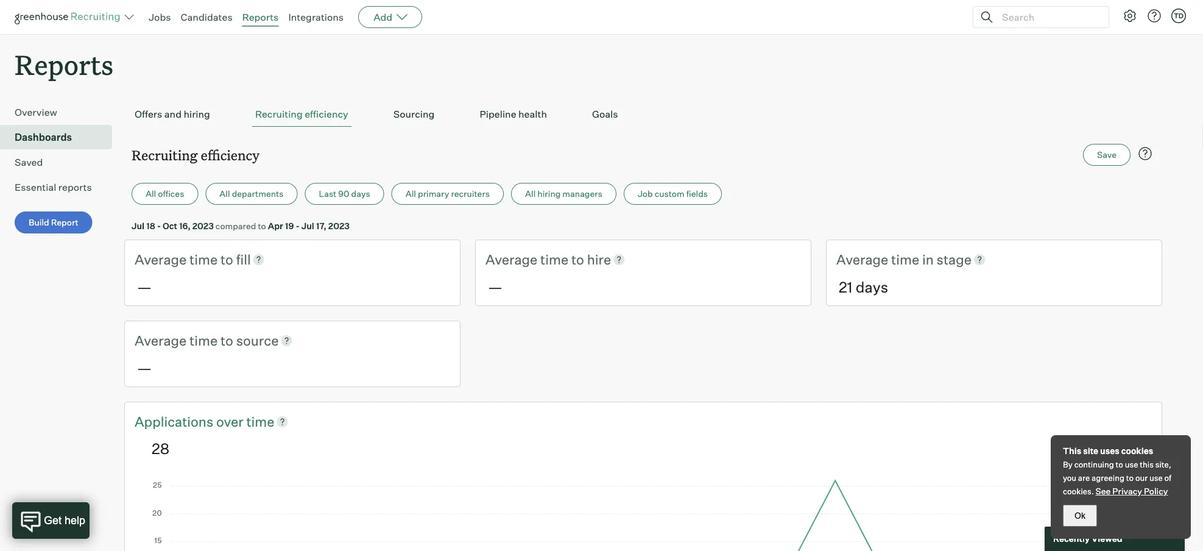Task type: vqa. For each thing, say whether or not it's contained in the screenshot.
Greenhouse within HireRight background screening integrates with Greenhouse - helping you hire and onboard talent more quickly.
no



Task type: describe. For each thing, give the bounding box(es) containing it.
pipeline health
[[480, 108, 547, 120]]

td button
[[1170, 6, 1189, 26]]

compared
[[216, 220, 256, 231]]

privacy
[[1113, 486, 1143, 496]]

dashboards
[[15, 131, 72, 143]]

xychart image
[[152, 477, 1136, 551]]

in
[[923, 251, 934, 268]]

1 jul from the left
[[132, 220, 145, 231]]

21 days
[[839, 278, 889, 296]]

greenhouse recruiting image
[[15, 10, 124, 24]]

to down uses
[[1116, 460, 1124, 469]]

recently
[[1054, 533, 1090, 544]]

21
[[839, 278, 853, 296]]

1 - from the left
[[157, 220, 161, 231]]

td button
[[1172, 9, 1187, 23]]

ok
[[1075, 511, 1086, 520]]

jobs link
[[149, 11, 171, 23]]

all offices
[[146, 188, 184, 199]]

essential reports link
[[15, 180, 107, 195]]

health
[[519, 108, 547, 120]]

saved link
[[15, 155, 107, 170]]

report
[[51, 217, 78, 228]]

18
[[146, 220, 155, 231]]

apr
[[268, 220, 283, 231]]

last 90 days
[[319, 188, 370, 199]]

essential
[[15, 181, 56, 193]]

offices
[[158, 188, 184, 199]]

to left apr
[[258, 220, 266, 231]]

over link
[[216, 412, 247, 431]]

save button
[[1084, 144, 1131, 166]]

1 vertical spatial use
[[1150, 473, 1163, 483]]

add button
[[358, 6, 423, 28]]

agreeing
[[1092, 473, 1125, 483]]

job custom fields button
[[624, 183, 722, 205]]

integrations
[[289, 11, 344, 23]]

jul 18 - oct 16, 2023 compared to apr 19 - jul 17, 2023
[[132, 220, 350, 231]]

site
[[1084, 446, 1099, 456]]

recruiters
[[451, 188, 490, 199]]

average for source
[[135, 332, 187, 349]]

reports link
[[242, 11, 279, 23]]

efficiency inside button
[[305, 108, 349, 120]]

this site uses cookies
[[1064, 446, 1154, 456]]

applications
[[135, 413, 214, 430]]

recruiting efficiency button
[[252, 102, 352, 127]]

time for hire
[[541, 251, 569, 268]]

uses
[[1101, 446, 1120, 456]]

policy
[[1145, 486, 1169, 496]]

cookies.
[[1064, 486, 1095, 496]]

viewed
[[1092, 533, 1123, 544]]

applications link
[[135, 412, 216, 431]]

average time in
[[837, 251, 937, 268]]

essential reports
[[15, 181, 92, 193]]

of
[[1165, 473, 1172, 483]]

managers
[[563, 188, 603, 199]]

time for source
[[190, 332, 218, 349]]

configure image
[[1123, 9, 1138, 23]]

stage
[[937, 251, 972, 268]]

candidates link
[[181, 11, 233, 23]]

recruiting efficiency inside the recruiting efficiency button
[[255, 108, 349, 120]]

hiring inside tab list
[[184, 108, 210, 120]]

— for hire
[[488, 278, 503, 296]]

primary
[[418, 188, 449, 199]]

— for fill
[[137, 278, 152, 296]]

continuing
[[1075, 460, 1115, 469]]

source
[[236, 332, 279, 349]]

1 2023 from the left
[[192, 220, 214, 231]]

our
[[1136, 473, 1148, 483]]

19
[[285, 220, 294, 231]]

average time to for hire
[[486, 251, 587, 268]]

time right "over"
[[247, 413, 275, 430]]

to left the source
[[221, 332, 233, 349]]

all primary recruiters
[[406, 188, 490, 199]]

goals
[[592, 108, 618, 120]]

pipeline health button
[[477, 102, 550, 127]]

see privacy policy link
[[1096, 486, 1169, 496]]

applications over
[[135, 413, 247, 430]]

departments
[[232, 188, 284, 199]]

all departments button
[[206, 183, 298, 205]]

recently viewed
[[1054, 533, 1123, 544]]

all hiring managers button
[[511, 183, 617, 205]]

jobs
[[149, 11, 171, 23]]

1 vertical spatial recruiting efficiency
[[132, 146, 260, 164]]

1 vertical spatial efficiency
[[201, 146, 260, 164]]

to left the hire
[[572, 251, 584, 268]]

28
[[152, 440, 170, 458]]

tab list containing offers and hiring
[[132, 102, 1156, 127]]



Task type: locate. For each thing, give the bounding box(es) containing it.
1 all from the left
[[146, 188, 156, 199]]

time down 16,
[[190, 251, 218, 268]]

this
[[1064, 446, 1082, 456]]

0 vertical spatial days
[[351, 188, 370, 199]]

1 horizontal spatial jul
[[302, 220, 314, 231]]

cookies
[[1122, 446, 1154, 456]]

build report
[[29, 217, 78, 228]]

1 horizontal spatial 2023
[[328, 220, 350, 231]]

add
[[374, 11, 393, 23]]

fill
[[236, 251, 251, 268]]

2 2023 from the left
[[328, 220, 350, 231]]

days right 21
[[856, 278, 889, 296]]

all for all primary recruiters
[[406, 188, 416, 199]]

site,
[[1156, 460, 1172, 469]]

are
[[1079, 473, 1091, 483]]

2023 right 16,
[[192, 220, 214, 231]]

4 all from the left
[[525, 188, 536, 199]]

save
[[1098, 149, 1117, 160]]

0 horizontal spatial days
[[351, 188, 370, 199]]

you
[[1064, 473, 1077, 483]]

reports
[[58, 181, 92, 193]]

custom
[[655, 188, 685, 199]]

all offices button
[[132, 183, 198, 205]]

1 vertical spatial reports
[[15, 46, 113, 82]]

last 90 days button
[[305, 183, 384, 205]]

reports
[[242, 11, 279, 23], [15, 46, 113, 82]]

1 vertical spatial days
[[856, 278, 889, 296]]

3 all from the left
[[406, 188, 416, 199]]

reports down greenhouse recruiting image
[[15, 46, 113, 82]]

overview
[[15, 106, 57, 118]]

16,
[[179, 220, 191, 231]]

faq image
[[1139, 146, 1153, 161]]

candidates
[[181, 11, 233, 23]]

all left departments
[[220, 188, 230, 199]]

days right 90
[[351, 188, 370, 199]]

dashboards link
[[15, 130, 107, 145]]

- right the 18
[[157, 220, 161, 231]]

offers and hiring button
[[132, 102, 213, 127]]

1 horizontal spatial reports
[[242, 11, 279, 23]]

hiring
[[184, 108, 210, 120], [538, 188, 561, 199]]

all for all departments
[[220, 188, 230, 199]]

1 vertical spatial hiring
[[538, 188, 561, 199]]

all inside button
[[406, 188, 416, 199]]

by continuing to use this site, you are agreeing to our use of cookies.
[[1064, 460, 1172, 496]]

days
[[351, 188, 370, 199], [856, 278, 889, 296]]

0 horizontal spatial efficiency
[[201, 146, 260, 164]]

—
[[137, 278, 152, 296], [488, 278, 503, 296], [137, 359, 152, 377]]

Search text field
[[1000, 8, 1098, 26]]

all left managers
[[525, 188, 536, 199]]

0 horizontal spatial jul
[[132, 220, 145, 231]]

oct
[[163, 220, 177, 231]]

see
[[1096, 486, 1111, 496]]

average time to for source
[[135, 332, 236, 349]]

time
[[190, 251, 218, 268], [541, 251, 569, 268], [892, 251, 920, 268], [190, 332, 218, 349], [247, 413, 275, 430]]

fields
[[687, 188, 708, 199]]

days inside last 90 days button
[[351, 188, 370, 199]]

td
[[1175, 12, 1184, 20]]

0 vertical spatial use
[[1126, 460, 1139, 469]]

0 horizontal spatial -
[[157, 220, 161, 231]]

offers
[[135, 108, 162, 120]]

- right the 19
[[296, 220, 300, 231]]

1 horizontal spatial days
[[856, 278, 889, 296]]

use left of
[[1150, 473, 1163, 483]]

use down cookies
[[1126, 460, 1139, 469]]

0 horizontal spatial use
[[1126, 460, 1139, 469]]

17,
[[316, 220, 327, 231]]

time for fill
[[190, 251, 218, 268]]

0 horizontal spatial recruiting
[[132, 146, 198, 164]]

integrations link
[[289, 11, 344, 23]]

to left our
[[1127, 473, 1134, 483]]

reports right candidates link on the left
[[242, 11, 279, 23]]

time link
[[247, 412, 275, 431]]

see privacy policy
[[1096, 486, 1169, 496]]

all for all offices
[[146, 188, 156, 199]]

all for all hiring managers
[[525, 188, 536, 199]]

0 horizontal spatial 2023
[[192, 220, 214, 231]]

time left the source
[[190, 332, 218, 349]]

1 horizontal spatial -
[[296, 220, 300, 231]]

saved
[[15, 156, 43, 168]]

time left in
[[892, 251, 920, 268]]

1 horizontal spatial recruiting
[[255, 108, 303, 120]]

90
[[338, 188, 350, 199]]

hiring right 'and'
[[184, 108, 210, 120]]

job
[[638, 188, 653, 199]]

recruiting inside button
[[255, 108, 303, 120]]

jul left the 18
[[132, 220, 145, 231]]

build
[[29, 217, 49, 228]]

average time to for fill
[[135, 251, 236, 268]]

average for fill
[[135, 251, 187, 268]]

this
[[1141, 460, 1154, 469]]

overview link
[[15, 105, 107, 120]]

by
[[1064, 460, 1073, 469]]

2 all from the left
[[220, 188, 230, 199]]

time for stage
[[892, 251, 920, 268]]

average
[[135, 251, 187, 268], [486, 251, 538, 268], [837, 251, 889, 268], [135, 332, 187, 349]]

0 horizontal spatial hiring
[[184, 108, 210, 120]]

recruiting efficiency
[[255, 108, 349, 120], [132, 146, 260, 164]]

1 vertical spatial recruiting
[[132, 146, 198, 164]]

— for source
[[137, 359, 152, 377]]

sourcing button
[[391, 102, 438, 127]]

all inside button
[[220, 188, 230, 199]]

2 - from the left
[[296, 220, 300, 231]]

tab list
[[132, 102, 1156, 127]]

sourcing
[[394, 108, 435, 120]]

average for stage
[[837, 251, 889, 268]]

to left fill
[[221, 251, 233, 268]]

0 vertical spatial recruiting
[[255, 108, 303, 120]]

last
[[319, 188, 337, 199]]

jul left 17,
[[302, 220, 314, 231]]

pipeline
[[480, 108, 517, 120]]

over
[[216, 413, 244, 430]]

0 horizontal spatial reports
[[15, 46, 113, 82]]

all left primary
[[406, 188, 416, 199]]

recruiting
[[255, 108, 303, 120], [132, 146, 198, 164]]

0 vertical spatial reports
[[242, 11, 279, 23]]

ok button
[[1064, 505, 1098, 527]]

job custom fields
[[638, 188, 708, 199]]

goals button
[[589, 102, 621, 127]]

hiring left managers
[[538, 188, 561, 199]]

all left offices
[[146, 188, 156, 199]]

0 vertical spatial recruiting efficiency
[[255, 108, 349, 120]]

use
[[1126, 460, 1139, 469], [1150, 473, 1163, 483]]

build report button
[[15, 212, 92, 234]]

1 horizontal spatial use
[[1150, 473, 1163, 483]]

2 jul from the left
[[302, 220, 314, 231]]

jul
[[132, 220, 145, 231], [302, 220, 314, 231]]

0 vertical spatial hiring
[[184, 108, 210, 120]]

hire
[[587, 251, 612, 268]]

time left the hire
[[541, 251, 569, 268]]

1 horizontal spatial hiring
[[538, 188, 561, 199]]

0 vertical spatial efficiency
[[305, 108, 349, 120]]

all primary recruiters button
[[392, 183, 504, 205]]

all
[[146, 188, 156, 199], [220, 188, 230, 199], [406, 188, 416, 199], [525, 188, 536, 199]]

average for hire
[[486, 251, 538, 268]]

all departments
[[220, 188, 284, 199]]

2023 right 17,
[[328, 220, 350, 231]]

offers and hiring
[[135, 108, 210, 120]]

1 horizontal spatial efficiency
[[305, 108, 349, 120]]



